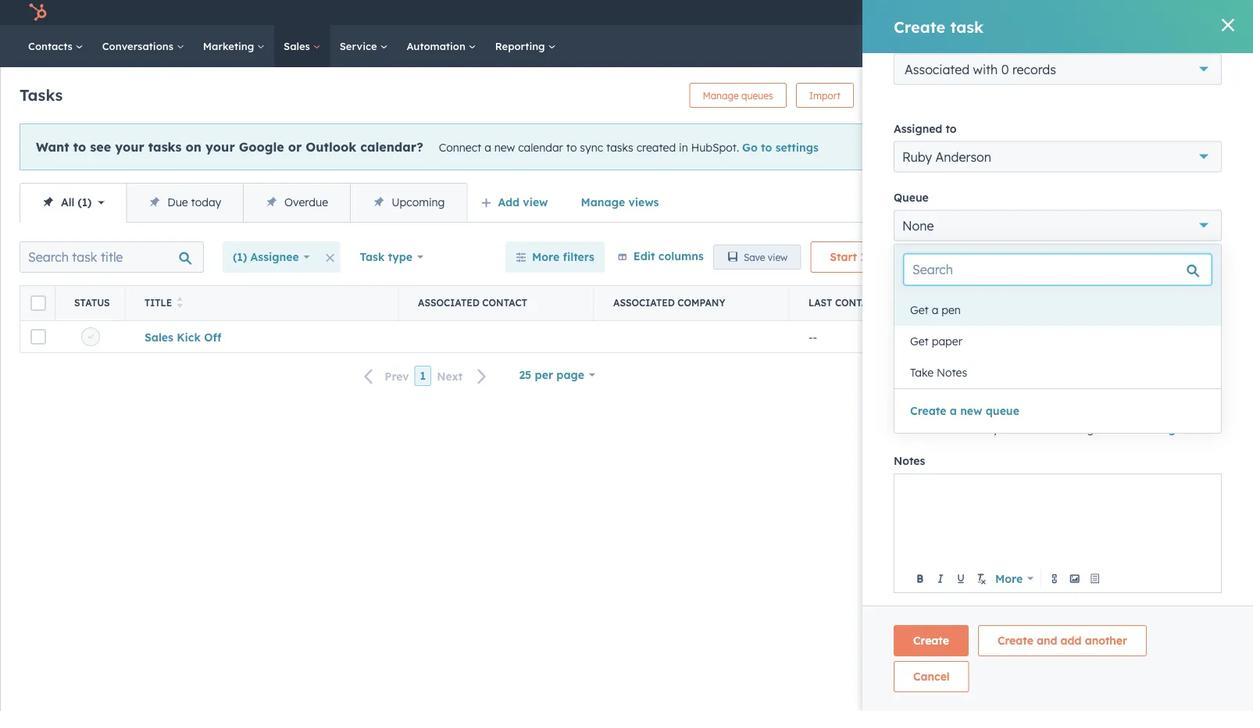 Task type: describe. For each thing, give the bounding box(es) containing it.
0 vertical spatial create task
[[894, 17, 984, 36]]

navigation containing all
[[20, 183, 468, 223]]

your down the daily
[[1161, 394, 1184, 408]]

top
[[1091, 375, 1109, 389]]

create inside button
[[998, 634, 1034, 648]]

workspace
[[1111, 134, 1181, 149]]

close image
[[1222, 19, 1235, 31]]

go for go to settings
[[1105, 422, 1120, 435]]

one
[[1081, 413, 1100, 426]]

(1) assignee
[[233, 250, 299, 264]]

1 inside button
[[420, 369, 426, 383]]

has
[[1062, 118, 1084, 134]]

all
[[61, 195, 75, 209]]

task inside 'button'
[[870, 250, 893, 264]]

self made
[[1162, 6, 1210, 19]]

add
[[1061, 634, 1082, 648]]

associated for associated with 0 records
[[905, 61, 970, 77]]

a for connect
[[485, 140, 491, 154]]

conversations
[[102, 39, 176, 52]]

in inside now you can stay on top of your daily work, keep track of your schedule, and manage your leads all in one place.
[[1233, 394, 1242, 408]]

1 button
[[415, 366, 432, 386]]

ruby anderson
[[903, 149, 992, 164]]

on inside 'alert'
[[186, 139, 202, 154]]

this panel has been replaced by the prospecting workspace
[[994, 118, 1220, 149]]

to for want to see your tasks on your google or outlook calendar?
[[73, 139, 86, 154]]

get for get paper
[[911, 335, 929, 348]]

due for due today
[[167, 195, 188, 209]]

1 horizontal spatial tasks
[[607, 140, 634, 154]]

list box containing get a pen
[[895, 295, 1222, 388]]

(1)
[[233, 250, 247, 264]]

settings inside want to see your tasks on your google or outlook calendar? 'alert'
[[776, 140, 819, 154]]

contacted
[[835, 297, 893, 309]]

your left google
[[206, 139, 235, 154]]

prospecting inside go to prospecting link
[[1083, 441, 1148, 454]]

contact
[[482, 297, 527, 309]]

by
[[1181, 118, 1196, 134]]

all ( 1 )
[[61, 195, 92, 209]]

paper
[[932, 335, 963, 348]]

status
[[74, 297, 110, 309]]

start 1 task button
[[811, 242, 929, 273]]

title
[[145, 297, 172, 309]]

self
[[1162, 6, 1180, 19]]

created
[[637, 140, 676, 154]]

you
[[1006, 375, 1025, 389]]

2 horizontal spatial task
[[951, 17, 984, 36]]

self made button
[[1135, 0, 1233, 25]]

notifications image
[[1112, 7, 1126, 21]]

edit
[[634, 249, 655, 263]]

now
[[980, 375, 1003, 389]]

upcoming link
[[350, 184, 467, 222]]

to left sync
[[566, 140, 577, 154]]

set
[[919, 325, 938, 340]]

create up create task link
[[894, 17, 946, 36]]

your up the "manage"
[[1125, 375, 1148, 389]]

connect a new calendar to sync tasks created in hubspot. go to settings
[[439, 140, 819, 154]]

0 vertical spatial link opens in a new window image
[[1184, 420, 1195, 439]]

filters
[[563, 250, 595, 264]]

the
[[1200, 118, 1220, 134]]

made
[[1183, 6, 1210, 19]]

queue
[[986, 404, 1020, 418]]

Search HubSpot search field
[[1034, 33, 1226, 59]]

--
[[809, 330, 818, 344]]

manage queues link
[[690, 83, 787, 108]]

to right hubspot.
[[761, 140, 773, 154]]

task
[[360, 250, 385, 264]]

get a pen
[[911, 303, 961, 317]]

due date
[[894, 259, 943, 273]]

company
[[678, 297, 726, 309]]

sales link
[[274, 25, 330, 67]]

next button
[[432, 366, 497, 387]]

(
[[78, 195, 82, 209]]

in 1 week (november 9) button
[[894, 279, 1118, 310]]

0 horizontal spatial link opens in a new window image
[[1151, 440, 1162, 458]]

manage
[[1115, 394, 1158, 408]]

settings image
[[1086, 7, 1100, 21]]

keep
[[1210, 375, 1234, 389]]

been
[[1088, 118, 1119, 134]]

reporting link
[[486, 25, 565, 67]]

sales for sales
[[284, 39, 313, 52]]

create a new queue button
[[911, 402, 1020, 420]]

with
[[974, 61, 998, 77]]

all
[[1218, 394, 1230, 408]]

create button
[[894, 625, 969, 657]]

press to sort. element for last contacted
[[898, 297, 904, 310]]

notes inside button
[[937, 366, 968, 379]]

1 right all
[[82, 195, 88, 209]]

manage views link
[[571, 187, 669, 218]]

get paper button
[[895, 326, 1222, 357]]

connect
[[439, 140, 482, 154]]

save view
[[744, 251, 788, 263]]

go for go to prospecting
[[1050, 441, 1065, 454]]

no reminder
[[903, 389, 976, 405]]

reminder
[[894, 362, 946, 376]]

or
[[288, 139, 302, 154]]

place.
[[1103, 413, 1133, 426]]

settings.
[[1059, 422, 1102, 435]]

tasks banner
[[20, 78, 941, 108]]

calling icon button
[[988, 2, 1014, 23]]

marketing
[[203, 39, 257, 52]]

queues
[[742, 89, 774, 101]]

see
[[90, 139, 111, 154]]

link opens in a new window image for left link opens in a new window image
[[1151, 443, 1162, 454]]

create inside tasks banner
[[877, 89, 906, 101]]

menu containing self made
[[924, 0, 1235, 25]]

Search task title search field
[[20, 242, 204, 273]]

a for create
[[950, 404, 957, 418]]

add view
[[498, 195, 548, 209]]

hubspot.
[[691, 140, 739, 154]]

calendar
[[518, 140, 563, 154]]

in 1 week (november 9)
[[903, 286, 1043, 302]]

sales kick off button
[[145, 330, 222, 344]]

none
[[903, 218, 934, 233]]

press to sort. image
[[177, 297, 183, 308]]

create task inside tasks banner
[[877, 89, 928, 101]]

more button
[[993, 568, 1037, 590]]

create and add another button
[[978, 625, 1147, 657]]

go to prospecting
[[1050, 441, 1148, 454]]

ruby
[[903, 149, 932, 164]]

)
[[88, 195, 92, 209]]

9)
[[1032, 286, 1043, 302]]

automation link
[[397, 25, 486, 67]]

anderson
[[936, 149, 992, 164]]

track
[[972, 394, 999, 408]]

contacts link
[[19, 25, 93, 67]]

and inside button
[[1037, 634, 1058, 648]]

in inside want to see your tasks on your google or outlook calendar? 'alert'
[[679, 140, 688, 154]]

manage queues
[[703, 89, 774, 101]]

manage for manage queues
[[703, 89, 739, 101]]



Task type: locate. For each thing, give the bounding box(es) containing it.
replaced
[[1123, 118, 1177, 134]]

0 vertical spatial a
[[485, 140, 491, 154]]

to down the "manage"
[[1124, 422, 1135, 435]]

task type button
[[350, 242, 434, 273]]

0 horizontal spatial new
[[495, 140, 515, 154]]

view for save view
[[768, 251, 788, 263]]

of right the top
[[1112, 375, 1122, 389]]

go to settings
[[1105, 422, 1181, 435]]

manage for manage views
[[581, 195, 625, 209]]

0 vertical spatial manage
[[703, 89, 739, 101]]

go to settings link down the queues
[[743, 140, 819, 154]]

1 vertical spatial on
[[1075, 375, 1088, 389]]

associated left contact
[[418, 297, 480, 309]]

0 vertical spatial more
[[532, 250, 560, 264]]

page
[[557, 368, 585, 382]]

records
[[1013, 61, 1057, 77]]

0 horizontal spatial go to settings link
[[743, 140, 819, 154]]

due for due date
[[894, 259, 916, 273]]

link opens in a new window image inside go to prospecting link
[[1151, 443, 1162, 454]]

1 vertical spatial task
[[909, 89, 928, 101]]

manage left views
[[581, 195, 625, 209]]

more
[[532, 250, 560, 264], [996, 572, 1023, 585]]

create up cancel
[[914, 634, 950, 648]]

0 horizontal spatial and
[[1037, 634, 1058, 648]]

0 vertical spatial task
[[951, 17, 984, 36]]

1 press to sort. element from the left
[[177, 297, 183, 310]]

0
[[1002, 61, 1009, 77]]

1 vertical spatial in
[[1233, 394, 1242, 408]]

1 horizontal spatial in
[[1233, 394, 1242, 408]]

0 horizontal spatial associated
[[418, 297, 480, 309]]

list box
[[895, 295, 1222, 388]]

to left see
[[73, 139, 86, 154]]

1 horizontal spatial sales
[[284, 39, 313, 52]]

and inside now you can stay on top of your daily work, keep track of your schedule, and manage your leads all in one place.
[[1093, 394, 1112, 408]]

link opens in a new window image
[[1184, 420, 1195, 439], [1151, 440, 1162, 458]]

ruby anderson image
[[1145, 5, 1159, 20]]

1 inside popup button
[[919, 286, 925, 302]]

2 horizontal spatial associated
[[905, 61, 970, 77]]

1 vertical spatial new
[[961, 404, 983, 418]]

0 vertical spatial go
[[743, 140, 758, 154]]

to for go to settings
[[1124, 422, 1135, 435]]

2 vertical spatial a
[[950, 404, 957, 418]]

(1) assignee button
[[223, 242, 320, 273]]

help image
[[1060, 7, 1074, 21]]

1 vertical spatial manage
[[581, 195, 625, 209]]

1 vertical spatial more
[[996, 572, 1023, 585]]

prospecting
[[1033, 134, 1108, 149], [1083, 441, 1148, 454]]

can
[[1028, 375, 1047, 389], [916, 422, 935, 435]]

1 vertical spatial link opens in a new window image
[[1151, 440, 1162, 458]]

link opens in a new window image down go to settings
[[1151, 440, 1162, 458]]

0 vertical spatial on
[[186, 139, 202, 154]]

sales
[[284, 39, 313, 52], [145, 330, 173, 344]]

new for queue
[[961, 404, 983, 418]]

new for calendar
[[495, 140, 515, 154]]

1 vertical spatial prospecting
[[1083, 441, 1148, 454]]

0 horizontal spatial view
[[523, 195, 548, 209]]

0 vertical spatial and
[[1093, 394, 1112, 408]]

sync
[[580, 140, 603, 154]]

sales for sales kick off
[[145, 330, 173, 344]]

go down default
[[1050, 441, 1065, 454]]

1 horizontal spatial of
[[1112, 375, 1122, 389]]

outlook
[[306, 139, 357, 154]]

set to repeat
[[919, 325, 996, 340]]

manage views
[[581, 195, 659, 209]]

create inside button
[[911, 404, 947, 418]]

0 vertical spatial notes
[[937, 366, 968, 379]]

create up you
[[911, 404, 947, 418]]

to for assigned to
[[946, 121, 957, 135]]

your down you
[[1015, 394, 1038, 408]]

google
[[239, 139, 284, 154]]

create inside 'button'
[[914, 634, 950, 648]]

get for get a pen
[[911, 303, 929, 317]]

1 horizontal spatial on
[[1075, 375, 1088, 389]]

go to settings link for you can customize your default settings.
[[1105, 420, 1198, 439]]

1 - from the left
[[809, 330, 813, 344]]

associated
[[905, 61, 970, 77], [418, 297, 480, 309], [614, 297, 675, 309]]

press to sort. element
[[177, 297, 183, 310], [898, 297, 904, 310]]

get a pen button
[[895, 295, 1222, 326]]

close image
[[912, 143, 921, 152]]

1 horizontal spatial settings
[[1138, 422, 1181, 435]]

0 horizontal spatial go
[[743, 140, 758, 154]]

views
[[629, 195, 659, 209]]

menu item
[[1016, 0, 1052, 25]]

press to sort. element right title
[[177, 297, 183, 310]]

associated up create task link
[[905, 61, 970, 77]]

a
[[485, 140, 491, 154], [932, 303, 939, 317], [950, 404, 957, 418]]

1 vertical spatial can
[[916, 422, 935, 435]]

HH:MM text field
[[1124, 279, 1222, 310]]

can inside now you can stay on top of your daily work, keep track of your schedule, and manage your leads all in one place.
[[1028, 375, 1047, 389]]

date
[[919, 259, 943, 273]]

1 horizontal spatial link opens in a new window image
[[1184, 424, 1195, 435]]

more for more filters
[[532, 250, 560, 264]]

0 horizontal spatial in
[[679, 140, 688, 154]]

0 horizontal spatial a
[[485, 140, 491, 154]]

view right 'save'
[[768, 251, 788, 263]]

1 vertical spatial due
[[894, 259, 916, 273]]

of
[[1112, 375, 1122, 389], [1002, 394, 1012, 408]]

new up customize
[[961, 404, 983, 418]]

0 vertical spatial due
[[167, 195, 188, 209]]

default
[[1019, 422, 1056, 435]]

2 vertical spatial task
[[870, 250, 893, 264]]

press to sort. element left get a pen
[[898, 297, 904, 310]]

of down you
[[1002, 394, 1012, 408]]

task up assigned
[[909, 89, 928, 101]]

create and add another
[[998, 634, 1128, 648]]

press to sort. element for title
[[177, 297, 183, 310]]

repeat
[[958, 325, 996, 340]]

1 vertical spatial go
[[1105, 422, 1120, 435]]

1 inside 'button'
[[861, 250, 866, 264]]

1 horizontal spatial press to sort. element
[[898, 297, 904, 310]]

help button
[[1053, 0, 1080, 25]]

1 horizontal spatial more
[[996, 572, 1023, 585]]

link opens in a new window image down leads
[[1184, 420, 1195, 439]]

1 get from the top
[[911, 303, 929, 317]]

now you can stay on top of your daily work, keep track of your schedule, and manage your leads all in one place.
[[972, 375, 1242, 426]]

link opens in a new window image for the top link opens in a new window image
[[1184, 424, 1195, 435]]

sales left "service"
[[284, 39, 313, 52]]

search image
[[1221, 41, 1232, 52]]

a inside 'alert'
[[485, 140, 491, 154]]

a up customize
[[950, 404, 957, 418]]

1 horizontal spatial view
[[768, 251, 788, 263]]

tasks right sync
[[607, 140, 634, 154]]

-
[[809, 330, 813, 344], [813, 330, 818, 344]]

another
[[1085, 634, 1128, 648]]

1 horizontal spatial notes
[[937, 366, 968, 379]]

pagination navigation
[[355, 366, 497, 387]]

view
[[523, 195, 548, 209], [768, 251, 788, 263]]

1 horizontal spatial task
[[909, 89, 928, 101]]

your right see
[[115, 139, 144, 154]]

task left calling icon
[[951, 17, 984, 36]]

your down queue
[[993, 422, 1016, 435]]

create task up assigned
[[877, 89, 928, 101]]

import
[[810, 89, 841, 101]]

status column header
[[55, 286, 126, 320]]

0 horizontal spatial task
[[870, 250, 893, 264]]

none button
[[894, 210, 1222, 241]]

upgrade image
[[925, 7, 939, 21]]

due today link
[[126, 184, 243, 222]]

manage left the queues
[[703, 89, 739, 101]]

0 horizontal spatial more
[[532, 250, 560, 264]]

1 right in
[[919, 286, 925, 302]]

1 horizontal spatial new
[[961, 404, 983, 418]]

1 vertical spatial go to settings link
[[1105, 420, 1198, 439]]

due left date
[[894, 259, 916, 273]]

link opens in a new window image down go to settings
[[1151, 443, 1162, 454]]

on left the top
[[1075, 375, 1088, 389]]

associated contact column header
[[399, 286, 595, 320]]

last contacted
[[809, 297, 893, 309]]

more inside popup button
[[996, 572, 1023, 585]]

to down settings.
[[1068, 441, 1080, 454]]

and left 'add'
[[1037, 634, 1058, 648]]

0 horizontal spatial of
[[1002, 394, 1012, 408]]

0 horizontal spatial sales
[[145, 330, 173, 344]]

0 horizontal spatial settings
[[776, 140, 819, 154]]

sales left kick
[[145, 330, 173, 344]]

due left today
[[167, 195, 188, 209]]

type
[[388, 250, 413, 264]]

a right connect at the left of page
[[485, 140, 491, 154]]

to for set to repeat
[[942, 325, 954, 340]]

get up reminder
[[911, 335, 929, 348]]

1 horizontal spatial a
[[932, 303, 939, 317]]

work,
[[1179, 375, 1207, 389]]

notes up reminder on the bottom of page
[[937, 366, 968, 379]]

in right all
[[1233, 394, 1242, 408]]

2 - from the left
[[813, 330, 818, 344]]

next
[[437, 369, 463, 383]]

manage
[[703, 89, 739, 101], [581, 195, 625, 209]]

take notes button
[[895, 357, 1222, 388]]

1 vertical spatial sales
[[145, 330, 173, 344]]

to inside go to prospecting link
[[1068, 441, 1080, 454]]

go to prospecting link
[[1050, 440, 1165, 458]]

0 horizontal spatial notes
[[894, 454, 926, 468]]

in right 'created'
[[679, 140, 688, 154]]

edit columns
[[634, 249, 704, 263]]

view right add at the left of page
[[523, 195, 548, 209]]

to up ruby anderson in the top of the page
[[946, 121, 957, 135]]

stay
[[1050, 375, 1072, 389]]

to for go to prospecting
[[1068, 441, 1080, 454]]

1 vertical spatial create task
[[877, 89, 928, 101]]

view inside popup button
[[523, 195, 548, 209]]

1 vertical spatial view
[[768, 251, 788, 263]]

1 horizontal spatial manage
[[703, 89, 739, 101]]

new inside want to see your tasks on your google or outlook calendar? 'alert'
[[495, 140, 515, 154]]

1 horizontal spatial associated
[[614, 297, 675, 309]]

0 vertical spatial settings
[[776, 140, 819, 154]]

link opens in a new window image
[[1184, 424, 1195, 435], [1151, 443, 1162, 454]]

create task link
[[864, 83, 941, 108]]

0 horizontal spatial press to sort. element
[[177, 297, 183, 310]]

link opens in a new window image down leads
[[1184, 424, 1195, 435]]

panel
[[1023, 118, 1058, 134]]

2 horizontal spatial go
[[1105, 422, 1120, 435]]

start 1 task
[[830, 250, 893, 264]]

settings down import
[[776, 140, 819, 154]]

notes down you
[[894, 454, 926, 468]]

task inside banner
[[909, 89, 928, 101]]

manage inside tasks banner
[[703, 89, 739, 101]]

0 vertical spatial can
[[1028, 375, 1047, 389]]

take notes
[[911, 366, 968, 379]]

associated company column header
[[595, 286, 790, 320]]

associated for associated contact
[[418, 297, 480, 309]]

1 horizontal spatial can
[[1028, 375, 1047, 389]]

0 vertical spatial in
[[679, 140, 688, 154]]

0 vertical spatial new
[[495, 140, 515, 154]]

1 vertical spatial and
[[1037, 634, 1058, 648]]

task right start
[[870, 250, 893, 264]]

0 vertical spatial view
[[523, 195, 548, 209]]

on up due today in the left top of the page
[[186, 139, 202, 154]]

1 vertical spatial notes
[[894, 454, 926, 468]]

queue
[[894, 190, 929, 204]]

column header
[[20, 286, 55, 320]]

associated company
[[614, 297, 726, 309]]

upgrade
[[942, 7, 985, 20]]

2 horizontal spatial a
[[950, 404, 957, 418]]

sales inside "link"
[[284, 39, 313, 52]]

hubspot image
[[28, 3, 47, 22]]

1 right prev
[[420, 369, 426, 383]]

overdue
[[285, 195, 328, 209]]

view for add view
[[523, 195, 548, 209]]

1 vertical spatial settings
[[1138, 422, 1181, 435]]

a left pen
[[932, 303, 939, 317]]

new inside button
[[961, 404, 983, 418]]

search button
[[1213, 33, 1240, 59]]

0 horizontal spatial link opens in a new window image
[[1151, 443, 1162, 454]]

customize
[[938, 422, 990, 435]]

and
[[1093, 394, 1112, 408], [1037, 634, 1058, 648]]

edit columns button
[[617, 247, 704, 267]]

menu
[[924, 0, 1235, 25]]

get
[[911, 303, 929, 317], [911, 335, 929, 348]]

2 get from the top
[[911, 335, 929, 348]]

go inside 'alert'
[[743, 140, 758, 154]]

0 horizontal spatial tasks
[[148, 139, 182, 154]]

create left 'add'
[[998, 634, 1034, 648]]

notifications button
[[1106, 0, 1132, 25]]

go right hubspot.
[[743, 140, 758, 154]]

1 horizontal spatial and
[[1093, 394, 1112, 408]]

1 vertical spatial get
[[911, 335, 929, 348]]

on inside now you can stay on top of your daily work, keep track of your schedule, and manage your leads all in one place.
[[1075, 375, 1088, 389]]

assigned
[[894, 121, 943, 135]]

0 vertical spatial go to settings link
[[743, 140, 819, 154]]

calling icon image
[[994, 6, 1008, 20]]

calendar?
[[361, 139, 423, 154]]

navigation
[[20, 183, 468, 223]]

go to settings link down the "manage"
[[1105, 420, 1198, 439]]

task status: not completed image
[[88, 334, 94, 340]]

1 horizontal spatial due
[[894, 259, 916, 273]]

2 press to sort. element from the left
[[898, 297, 904, 310]]

you
[[894, 422, 913, 435]]

want to see your tasks on your google or outlook calendar? alert
[[20, 123, 941, 170]]

go to settings link inside want to see your tasks on your google or outlook calendar? 'alert'
[[743, 140, 819, 154]]

more filters
[[532, 250, 595, 264]]

create task up the associated with 0 records
[[894, 17, 984, 36]]

1 horizontal spatial go
[[1050, 441, 1065, 454]]

settings down the "manage"
[[1138, 422, 1181, 435]]

0 vertical spatial get
[[911, 303, 929, 317]]

0 horizontal spatial can
[[916, 422, 935, 435]]

create up assigned
[[877, 89, 906, 101]]

0 vertical spatial prospecting
[[1033, 134, 1108, 149]]

due today
[[167, 195, 221, 209]]

25 per page button
[[509, 360, 606, 391]]

and down the top
[[1093, 394, 1112, 408]]

1 vertical spatial a
[[932, 303, 939, 317]]

press to sort. image
[[898, 297, 904, 308]]

import link
[[796, 83, 854, 108]]

1 vertical spatial link opens in a new window image
[[1151, 443, 1162, 454]]

prospecting inside this panel has been replaced by the prospecting workspace
[[1033, 134, 1108, 149]]

view inside "button"
[[768, 251, 788, 263]]

Search search field
[[904, 254, 1212, 285]]

due date element
[[1124, 279, 1222, 310]]

25 per page
[[519, 368, 585, 382]]

0 horizontal spatial due
[[167, 195, 188, 209]]

0 vertical spatial link opens in a new window image
[[1184, 424, 1195, 435]]

new left calendar
[[495, 140, 515, 154]]

a for get
[[932, 303, 939, 317]]

2 vertical spatial go
[[1050, 441, 1065, 454]]

1 horizontal spatial link opens in a new window image
[[1184, 420, 1195, 439]]

associated for associated company
[[614, 297, 675, 309]]

associated inside "popup button"
[[905, 61, 970, 77]]

more for more
[[996, 572, 1023, 585]]

conversations link
[[93, 25, 194, 67]]

0 horizontal spatial manage
[[581, 195, 625, 209]]

service
[[340, 39, 380, 52]]

1 vertical spatial of
[[1002, 394, 1012, 408]]

upcoming
[[392, 195, 445, 209]]

get down in
[[911, 303, 929, 317]]

tasks
[[148, 139, 182, 154], [607, 140, 634, 154]]

tasks up due today link
[[148, 139, 182, 154]]

0 vertical spatial sales
[[284, 39, 313, 52]]

go up go to prospecting link
[[1105, 422, 1120, 435]]

go to settings link for connect a new calendar to sync tasks created in hubspot.
[[743, 140, 819, 154]]

0 horizontal spatial on
[[186, 139, 202, 154]]

to right set
[[942, 325, 954, 340]]

add view button
[[471, 187, 562, 218]]

25
[[519, 368, 532, 382]]

contacts
[[28, 39, 76, 52]]

0 vertical spatial of
[[1112, 375, 1122, 389]]

associated down edit
[[614, 297, 675, 309]]

1 right start
[[861, 250, 866, 264]]

1 horizontal spatial go to settings link
[[1105, 420, 1198, 439]]



Task type: vqa. For each thing, say whether or not it's contained in the screenshot.
rightmost of
yes



